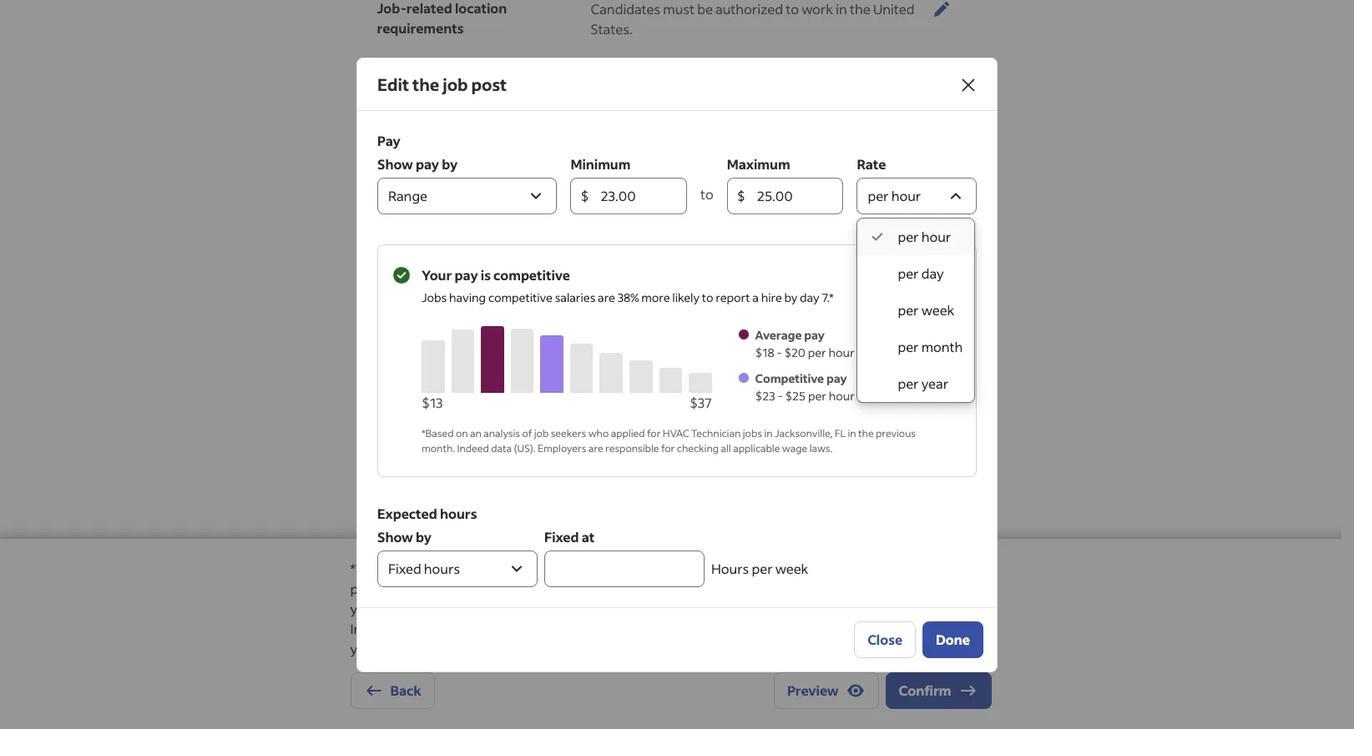 Task type: locate. For each thing, give the bounding box(es) containing it.
1 vertical spatial fixed
[[388, 560, 421, 577]]

edit employees image
[[931, 286, 951, 306]]

0 vertical spatial your
[[377, 242, 407, 260]]

applications
[[686, 600, 761, 618]]

is
[[481, 266, 491, 283]]

per hour down edit phone number image
[[898, 228, 951, 245]]

be inside candidates must be authorized to work in the united states.
[[697, 0, 713, 18]]

0 vertical spatial pay
[[377, 131, 401, 149]]

candidates
[[591, 0, 661, 18]]

0 horizontal spatial fixed
[[388, 560, 421, 577]]

confirm,
[[514, 580, 565, 598]]

hour inside competitive pay $23 - $25 per hour (12% of jobs)
[[829, 388, 855, 404]]

2 vertical spatial a
[[562, 640, 570, 658]]

0 vertical spatial indeed
[[516, 331, 561, 348]]

per inside average pay $18 - $20 per hour (14% of jobs)
[[808, 344, 826, 360]]

day left 7.*
[[800, 289, 820, 305]]

pay down average pay $18 - $20 per hour (14% of jobs)
[[826, 370, 847, 386]]

1 horizontal spatial your
[[422, 266, 452, 283]]

the inside candidates must be authorized to work in the united states.
[[850, 0, 871, 18]]

a right 'made'
[[562, 640, 570, 658]]

7.*
[[822, 289, 834, 305]]

- right "$23"
[[778, 388, 783, 404]]

0 vertical spatial on
[[456, 427, 468, 440]]

per right $25
[[808, 388, 826, 404]]

this
[[544, 499, 564, 515], [846, 580, 868, 598], [525, 600, 548, 618]]

week up 'edit how you heard about indeed' icon
[[921, 301, 955, 319]]

0 vertical spatial for
[[647, 427, 661, 440]]

number
[[421, 198, 471, 215]]

that inside . you consent to indeed informing a user that you have opened, viewed or made a decision regarding the user's application.
[[956, 620, 981, 638]]

per day
[[898, 264, 944, 282]]

have inside . you consent to indeed informing a user that you have opened, viewed or made a decision regarding the user's application.
[[376, 640, 406, 658]]

competitive right the is
[[493, 266, 570, 283]]

edit how you heard about indeed image
[[931, 331, 951, 351]]

0 vertical spatial fixed
[[544, 528, 579, 546]]

range button
[[377, 177, 557, 214]]

show
[[377, 155, 413, 172], [377, 528, 413, 546]]

0 horizontal spatial pay
[[377, 131, 401, 149]]

do
[[782, 560, 798, 578]]

month.
[[422, 442, 455, 455]]

that down with
[[956, 620, 981, 638]]

provided
[[440, 560, 495, 578]]

this down the confirm,
[[525, 600, 548, 618]]

are
[[598, 289, 615, 305], [460, 426, 478, 442], [588, 442, 603, 455], [498, 560, 518, 578]]

0 vertical spatial show
[[377, 155, 413, 172]]

have down indeed's
[[376, 640, 406, 658]]

post down location
[[471, 73, 507, 95]]

to up application.
[[791, 620, 804, 638]]

your
[[377, 242, 407, 260], [422, 266, 452, 283]]

per inside option
[[898, 228, 919, 245]]

to inside . you consent to indeed informing a user that you have opened, viewed or made a decision regarding the user's application.
[[791, 620, 804, 638]]

above
[[514, 426, 548, 442]]

hour inside option
[[921, 228, 951, 245]]

hours inside fixed hours popup button
[[424, 560, 460, 577]]

by down expected hours
[[416, 528, 431, 546]]

0 vertical spatial hours
[[440, 505, 477, 522]]

0 horizontal spatial week
[[775, 560, 809, 577]]

1 vertical spatial by
[[784, 289, 798, 305]]

edit employees element
[[577, 279, 965, 316]]

per hour inside option
[[898, 228, 951, 245]]

1 show from the top
[[377, 155, 413, 172]]

hour down edit phone number image
[[921, 228, 951, 245]]

indeed for how you heard about indeed
[[516, 331, 561, 348]]

location
[[455, 0, 507, 17]]

indeed down an
[[457, 442, 489, 455]]

pay for show
[[416, 155, 439, 172]]

this down guarantee
[[846, 580, 868, 598]]

preview button
[[774, 673, 879, 710]]

49
[[615, 287, 631, 305]]

per inside competitive pay $23 - $25 per hour (12% of jobs)
[[808, 388, 826, 404]]

pay up "range"
[[416, 155, 439, 172]]

pay for your
[[455, 266, 478, 283]]

ac
[[636, 243, 654, 260]]

indeed inside . you consent to indeed informing a user that you have opened, viewed or made a decision regarding the user's application.
[[807, 620, 849, 638]]

0 vertical spatial -
[[777, 344, 782, 360]]

post down future
[[893, 580, 921, 598]]

$37
[[690, 394, 712, 411]]

hours for expected hours
[[440, 505, 477, 522]]

pay for pay
[[377, 131, 401, 149]]

month
[[921, 338, 963, 355]]

are down who
[[588, 442, 603, 455]]

requirements
[[377, 19, 464, 37]]

pay for average
[[804, 327, 825, 343]]

- for $25
[[778, 388, 783, 404]]

job down guarantee
[[871, 580, 891, 598]]

authorized
[[716, 0, 783, 18]]

by
[[442, 155, 458, 172], [784, 289, 798, 305], [416, 528, 431, 546]]

maximum
[[727, 155, 790, 172]]

this up fixed at
[[544, 499, 564, 515]]

0 horizontal spatial have
[[376, 640, 406, 658]]

your up the responsible
[[606, 426, 632, 442]]

1 horizontal spatial will
[[764, 600, 784, 618]]

of up "(us)."
[[522, 427, 532, 440]]

of for (12%
[[883, 388, 895, 404]]

1 vertical spatial of
[[883, 388, 895, 404]]

38%
[[618, 289, 639, 305]]

on left an
[[456, 427, 468, 440]]

states.
[[591, 20, 632, 38]]

wage
[[782, 442, 808, 455]]

pay inside pay supplemental pay types
[[445, 447, 465, 463]]

pay inside average pay $18 - $20 per hour (14% of jobs)
[[804, 327, 825, 343]]

- inside average pay $18 - $20 per hour (14% of jobs)
[[777, 344, 782, 360]]

per inside popup button
[[868, 187, 889, 204]]

1 horizontal spatial be
[[697, 0, 713, 18]]

jobs) inside competitive pay $23 - $25 per hour (12% of jobs)
[[897, 388, 924, 404]]

show for pay
[[377, 155, 413, 172]]

2 horizontal spatial indeed
[[807, 620, 849, 638]]

0 horizontal spatial on
[[456, 427, 468, 440]]

responsible
[[605, 442, 659, 455]]

of inside competitive pay $23 - $25 per hour (12% of jobs)
[[883, 388, 895, 404]]

peterson
[[633, 154, 688, 172]]

$23
[[755, 388, 775, 404]]

-
[[777, 344, 782, 360], [778, 388, 783, 404]]

of right (12%
[[883, 388, 895, 404]]

be
[[697, 0, 713, 18], [596, 600, 611, 618], [787, 600, 803, 618]]

edit the job post
[[377, 73, 507, 95]]

0 vertical spatial by
[[442, 155, 458, 172]]

your pay is competitive jobs having competitive salaries are 38% more likely to report a hire by day 7.*
[[422, 266, 834, 305]]

pay inside your pay is competitive jobs having competitive salaries are 38% more likely to report a hire by day 7.*
[[455, 266, 478, 283]]

hour left (12%
[[829, 388, 855, 404]]

2 horizontal spatial a
[[916, 620, 923, 638]]

1 $ from the left
[[581, 187, 589, 204]]

in up informing
[[872, 600, 883, 618]]

0 horizontal spatial indeed
[[457, 442, 489, 455]]

jobs) for average pay $18 - $20 per hour (14% of jobs)
[[898, 344, 924, 360]]

on left past
[[623, 560, 640, 578]]

2 vertical spatial of
[[522, 427, 532, 440]]

0 vertical spatial day
[[921, 264, 944, 282]]

your inside your pay is competitive jobs having competitive salaries are 38% more likely to report a hire by day 7.*
[[422, 266, 452, 283]]

for right timeline
[[526, 499, 542, 515]]

1 horizontal spatial fixed
[[544, 528, 579, 546]]

pay
[[377, 131, 401, 149], [445, 447, 465, 463]]

to up accordance
[[923, 580, 937, 598]]

are inside your pay is competitive jobs having competitive salaries are 38% more likely to report a hire by day 7.*
[[598, 289, 615, 305]]

1 will from the left
[[572, 600, 593, 618]]

1 vertical spatial show
[[377, 528, 413, 546]]

fixed inside popup button
[[388, 560, 421, 577]]

1 vertical spatial a
[[916, 620, 923, 638]]

job-related location requirements
[[377, 0, 507, 37]]

week inside edit the job post 'dialog'
[[775, 560, 809, 577]]

for down attention
[[661, 442, 675, 455]]

*based
[[422, 427, 454, 440]]

you
[[712, 620, 735, 638]]

1 horizontal spatial pay
[[445, 447, 465, 463]]

consent
[[738, 620, 788, 638]]

1 vertical spatial hours
[[424, 560, 460, 577]]

post inside *the numbers provided are estimates based on past performance and do not guarantee future performance. by selecting confirm, you agree that you have reviewed and edited this job post to reflect your requirements, and that this job will be posted and applications will be processed in accordance with indeed's
[[893, 580, 921, 598]]

the inside *based on an analysis of job seekers who applied for hvac technician jobs in jacksonville, fl in the previous month. indeed data (us). employers are responsible for checking all applicable wage laws.
[[858, 427, 874, 440]]

rate list box
[[858, 218, 975, 402]]

hours left timeline
[[440, 505, 477, 522]]

day inside your pay is competitive jobs having competitive salaries are 38% more likely to report a hire by day 7.*
[[800, 289, 820, 305]]

by up range dropdown button
[[442, 155, 458, 172]]

pay up $20
[[804, 327, 825, 343]]

fixed hours button
[[377, 551, 538, 587]]

0 vertical spatial per hour
[[868, 187, 921, 204]]

with
[[960, 600, 988, 618]]

job
[[443, 73, 468, 95], [534, 427, 549, 440], [567, 499, 584, 515], [871, 580, 891, 598], [550, 600, 570, 618]]

per month
[[898, 338, 963, 355]]

and down selecting
[[471, 600, 494, 618]]

repair
[[657, 243, 696, 260]]

be down agree
[[596, 600, 611, 618]]

will up consent
[[764, 600, 784, 618]]

the down .
[[690, 640, 710, 658]]

per hour option
[[858, 218, 975, 255]]

expected hours
[[377, 505, 477, 522]]

pay down there in the bottom left of the page
[[445, 447, 465, 463]]

0 vertical spatial your
[[606, 426, 632, 442]]

of right (14%
[[884, 344, 895, 360]]

1 vertical spatial have
[[376, 640, 406, 658]]

1 vertical spatial post
[[893, 580, 921, 598]]

a left hire
[[752, 289, 759, 305]]

0 vertical spatial competitive
[[493, 266, 570, 283]]

2 $ from the left
[[737, 187, 746, 204]]

1 vertical spatial your
[[422, 266, 452, 283]]

1 horizontal spatial have
[[686, 580, 716, 598]]

2 horizontal spatial by
[[784, 289, 798, 305]]

indeed down processed on the bottom right of the page
[[807, 620, 849, 638]]

are inside *the numbers provided are estimates based on past performance and do not guarantee future performance. by selecting confirm, you agree that you have reviewed and edited this job post to reflect your requirements, and that this job will be posted and applications will be processed in accordance with indeed's
[[498, 560, 518, 578]]

to left 'work'
[[786, 0, 799, 18]]

0 vertical spatial post
[[471, 73, 507, 95]]

hour inside average pay $18 - $20 per hour (14% of jobs)
[[829, 344, 855, 360]]

the
[[850, 0, 871, 18], [412, 73, 439, 95], [858, 427, 874, 440], [690, 640, 710, 658]]

0 vertical spatial jobs)
[[898, 344, 924, 360]]

made
[[525, 640, 560, 658]]

more
[[641, 289, 670, 305]]

applicable
[[733, 442, 780, 455]]

have
[[686, 580, 716, 598], [376, 640, 406, 658]]

the left united
[[850, 0, 871, 18]]

day
[[921, 264, 944, 282], [800, 289, 820, 305]]

fixed up performance.
[[388, 560, 421, 577]]

1 vertical spatial on
[[623, 560, 640, 578]]

(12%
[[857, 388, 881, 404]]

jobs)
[[898, 344, 924, 360], [897, 388, 924, 404]]

- inside competitive pay $23 - $25 per hour (12% of jobs)
[[778, 388, 783, 404]]

done
[[936, 631, 970, 648]]

1 vertical spatial pay
[[445, 447, 465, 463]]

0 horizontal spatial your
[[350, 600, 379, 618]]

related
[[406, 0, 452, 17]]

1 vertical spatial week
[[775, 560, 809, 577]]

will
[[572, 600, 593, 618], [764, 600, 784, 618]]

for left hvac
[[647, 427, 661, 440]]

per down rate on the right top
[[868, 187, 889, 204]]

2 vertical spatial by
[[416, 528, 431, 546]]

done button
[[923, 622, 984, 658]]

0 horizontal spatial day
[[800, 289, 820, 305]]

united
[[873, 0, 915, 18]]

edit the job post dialog
[[357, 57, 998, 673]]

will up the decision
[[572, 600, 593, 618]]

0 horizontal spatial will
[[572, 600, 593, 618]]

hours up by
[[424, 560, 460, 577]]

of inside average pay $18 - $20 per hour (14% of jobs)
[[884, 344, 895, 360]]

the inside . you consent to indeed informing a user that you have opened, viewed or made a decision regarding the user's application.
[[690, 640, 710, 658]]

close image
[[958, 75, 979, 95]]

confirm
[[899, 682, 951, 700]]

are up selecting
[[498, 560, 518, 578]]

1 vertical spatial indeed
[[457, 442, 489, 455]]

you down the based at left
[[568, 580, 591, 598]]

back button
[[350, 673, 435, 710]]

performance.
[[350, 580, 434, 598]]

*based on an analysis of job seekers who applied for hvac technician jobs in jacksonville, fl in the previous month. indeed data (us). employers are responsible for checking all applicable wage laws.
[[422, 427, 916, 455]]

pay inside edit the job post 'dialog'
[[377, 131, 401, 149]]

- right $18
[[777, 344, 782, 360]]

post inside 'dialog'
[[471, 73, 507, 95]]

indeed for . you consent to indeed informing a user that you have opened, viewed or made a decision regarding the user's application.
[[807, 620, 849, 638]]

job up "(us)."
[[534, 427, 549, 440]]

be right must
[[697, 0, 713, 18]]

that up employers
[[550, 426, 574, 442]]

you down indeed's
[[350, 640, 373, 658]]

per left edit your company name icon
[[898, 228, 919, 245]]

fixed for fixed at
[[544, 528, 579, 546]]

pay
[[416, 155, 439, 172], [455, 266, 478, 283], [804, 327, 825, 343], [826, 370, 847, 386], [525, 464, 545, 480]]

likely
[[672, 289, 700, 305]]

show by
[[377, 528, 431, 546]]

jobs) up previous
[[897, 388, 924, 404]]

to inside *the numbers provided are estimates based on past performance and do not guarantee future performance. by selecting confirm, you agree that you have reviewed and edited this job post to reflect your requirements, and that this job will be posted and applications will be processed in accordance with indeed's
[[923, 580, 937, 598]]

close button
[[854, 622, 916, 658]]

fixed left at
[[544, 528, 579, 546]]

1 vertical spatial -
[[778, 388, 783, 404]]

0 horizontal spatial $
[[581, 187, 589, 204]]

not
[[801, 560, 822, 578]]

0 vertical spatial week
[[921, 301, 955, 319]]

show down expected
[[377, 528, 413, 546]]

your inside *the numbers provided are estimates based on past performance and do not guarantee future performance. by selecting confirm, you agree that you have reviewed and edited this job post to reflect your requirements, and that this job will be posted and applications will be processed in accordance with indeed's
[[350, 600, 379, 618]]

+1 605 971 9337
[[591, 199, 687, 216]]

jobs) inside average pay $18 - $20 per hour (14% of jobs)
[[898, 344, 924, 360]]

your up indeed's
[[350, 600, 379, 618]]

in right jobs
[[764, 427, 773, 440]]

application.
[[752, 640, 824, 658]]

1 horizontal spatial week
[[921, 301, 955, 319]]

2 vertical spatial indeed
[[807, 620, 849, 638]]

pay up contact
[[377, 131, 401, 149]]

2 vertical spatial for
[[526, 499, 542, 515]]

1 vertical spatial day
[[800, 289, 820, 305]]

to right likely
[[702, 289, 713, 305]]

1 horizontal spatial day
[[921, 264, 944, 282]]

that
[[550, 426, 574, 442], [632, 580, 657, 598], [497, 600, 522, 618], [956, 620, 981, 638]]

1 vertical spatial your
[[350, 600, 379, 618]]

0 vertical spatial a
[[752, 289, 759, 305]]

1 vertical spatial this
[[846, 580, 868, 598]]

1 horizontal spatial a
[[752, 289, 759, 305]]

0 horizontal spatial by
[[416, 528, 431, 546]]

1 horizontal spatial indeed
[[516, 331, 561, 348]]

per right $20
[[808, 344, 826, 360]]

$ for maximum
[[737, 187, 746, 204]]

competitive down the is
[[488, 289, 553, 305]]

have down performance
[[686, 580, 716, 598]]

1 vertical spatial jobs)
[[897, 388, 924, 404]]

show up "range"
[[377, 155, 413, 172]]

0 vertical spatial of
[[884, 344, 895, 360]]

the right fl
[[858, 427, 874, 440]]

+1
[[591, 199, 605, 216]]

0 horizontal spatial post
[[471, 73, 507, 95]]

to right 1
[[599, 287, 612, 305]]

1 horizontal spatial on
[[623, 560, 640, 578]]

phone
[[377, 198, 418, 215]]

to up checking
[[690, 426, 702, 442]]

Maximum field
[[757, 177, 834, 214]]

. you consent to indeed informing a user that you have opened, viewed or made a decision regarding the user's application.
[[350, 620, 981, 658]]

2 horizontal spatial be
[[787, 600, 803, 618]]

1 horizontal spatial $
[[737, 187, 746, 204]]

per hour down rate on the right top
[[868, 187, 921, 204]]

your up jobs
[[422, 266, 452, 283]]

pay down "(us)."
[[525, 464, 545, 480]]

report
[[716, 289, 750, 305]]

2 show from the top
[[377, 528, 413, 546]]

day down edit your company name icon
[[921, 264, 944, 282]]

0 vertical spatial have
[[686, 580, 716, 598]]

0 horizontal spatial your
[[377, 242, 407, 260]]

jobs) left 'edit how you heard about indeed' icon
[[898, 344, 924, 360]]

indeed right about
[[516, 331, 561, 348]]

1 horizontal spatial post
[[893, 580, 921, 598]]

your down phone
[[377, 242, 407, 260]]

pay inside competitive pay $23 - $25 per hour (12% of jobs)
[[826, 370, 847, 386]]

are right 1
[[598, 289, 615, 305]]

1 vertical spatial per hour
[[898, 228, 951, 245]]

pay left the is
[[455, 266, 478, 283]]

by right hire
[[784, 289, 798, 305]]

in inside candidates must be authorized to work in the united states.
[[836, 0, 847, 18]]

in right 'work'
[[836, 0, 847, 18]]

$ left +1
[[581, 187, 589, 204]]

be up consent
[[787, 600, 803, 618]]

hour left (14%
[[829, 344, 855, 360]]



Task type: describe. For each thing, give the bounding box(es) containing it.
numbers
[[382, 560, 437, 578]]

1 vertical spatial for
[[661, 442, 675, 455]]

to inside candidates must be authorized to work in the united states.
[[786, 0, 799, 18]]

need
[[576, 426, 604, 442]]

per up reviewed
[[752, 560, 773, 577]]

and left do
[[755, 560, 779, 578]]

pay inside pay supplemental pay types
[[525, 464, 545, 480]]

all
[[721, 442, 731, 455]]

contact
[[377, 154, 428, 171]]

*the
[[350, 560, 379, 578]]

fixed at
[[544, 528, 595, 546]]

edit phone number element
[[577, 190, 965, 228]]

are up "pay" button
[[460, 426, 478, 442]]

1 vertical spatial competitive
[[488, 289, 553, 305]]

hiring timeline for this job
[[445, 499, 584, 515]]

back
[[390, 682, 421, 700]]

Minimum field
[[601, 177, 677, 214]]

your company name
[[377, 242, 508, 260]]

and up . you consent to indeed informing a user that you have opened, viewed or made a decision regarding the user's application.
[[660, 600, 684, 618]]

expected
[[377, 505, 437, 522]]

requirements,
[[381, 600, 468, 618]]

in inside *the numbers provided are estimates based on past performance and do not guarantee future performance. by selecting confirm, you agree that you have reviewed and edited this job post to reflect your requirements, and that this job will be posted and applications will be processed in accordance with indeed's
[[872, 600, 883, 618]]

jobs
[[743, 427, 762, 440]]

performance
[[672, 560, 753, 578]]

an
[[470, 427, 482, 440]]

reviewed
[[718, 580, 775, 598]]

regarding
[[626, 640, 687, 658]]

per left edit employees image
[[898, 301, 919, 319]]

name
[[472, 242, 508, 260]]

data
[[491, 442, 512, 455]]

per hour inside popup button
[[868, 187, 921, 204]]

to inside edit employees element
[[599, 287, 612, 305]]

jobs) for competitive pay $23 - $25 per hour (12% of jobs)
[[897, 388, 924, 404]]

at
[[582, 528, 595, 546]]

agree
[[594, 580, 629, 598]]

$20
[[784, 344, 806, 360]]

are inside *based on an analysis of job seekers who applied for hvac technician jobs in jacksonville, fl in the previous month. indeed data (us). employers are responsible for checking all applicable wage laws.
[[588, 442, 603, 455]]

there
[[425, 426, 457, 442]]

applied
[[611, 427, 645, 440]]

per left 'edit how you heard about indeed' icon
[[898, 338, 919, 355]]

analysis
[[484, 427, 520, 440]]

and down do
[[777, 580, 801, 598]]

$13
[[422, 394, 443, 411]]

your for your company name
[[377, 242, 407, 260]]

2 vertical spatial this
[[525, 600, 548, 618]]

that up posted
[[632, 580, 657, 598]]

show for expected hours
[[377, 528, 413, 546]]

estimates
[[521, 560, 581, 578]]

fl
[[835, 427, 846, 440]]

on inside *the numbers provided are estimates based on past performance and do not guarantee future performance. by selecting confirm, you agree that you have reviewed and edited this job post to reflect your requirements, and that this job will be posted and applications will be processed in accordance with indeed's
[[623, 560, 640, 578]]

fixed hours
[[388, 560, 460, 577]]

attention
[[635, 426, 687, 442]]

1 horizontal spatial by
[[442, 155, 458, 172]]

edit how you heard about indeed element
[[577, 323, 965, 361]]

minimum
[[571, 155, 631, 172]]

fixed for fixed hours
[[388, 560, 421, 577]]

informing
[[852, 620, 913, 638]]

$18
[[755, 344, 774, 360]]

job up fixed at
[[567, 499, 584, 515]]

that down selecting
[[497, 600, 522, 618]]

hvac
[[663, 427, 689, 440]]

to inside your pay is competitive jobs having competitive salaries are 38% more likely to report a hire by day 7.*
[[702, 289, 713, 305]]

- for $20
[[777, 344, 782, 360]]

job up account
[[443, 73, 468, 95]]

edit job-related location requirements image
[[931, 0, 951, 19]]

candidates must be authorized to work in the united states.
[[591, 0, 915, 38]]

job down the confirm,
[[550, 600, 570, 618]]

of for (14%
[[884, 344, 895, 360]]

timeline
[[480, 499, 524, 515]]

employers
[[538, 442, 586, 455]]

you down past
[[660, 580, 683, 598]]

user's
[[713, 640, 749, 658]]

by
[[437, 580, 453, 598]]

by inside your pay is competitive jobs having competitive salaries are 38% more likely to report a hire by day 7.*
[[784, 289, 798, 305]]

indeed inside *based on an analysis of job seekers who applied for hvac technician jobs in jacksonville, fl in the previous month. indeed data (us). employers are responsible for checking all applicable wage laws.
[[457, 442, 489, 455]]

selecting
[[455, 580, 511, 598]]

how you heard about indeed
[[377, 331, 561, 348]]

how
[[377, 331, 407, 348]]

Fixed at field
[[544, 551, 705, 587]]

hours per week
[[711, 560, 809, 577]]

the right edit
[[412, 73, 439, 95]]

company
[[410, 242, 469, 260]]

seekers
[[551, 427, 586, 440]]

of inside *based on an analysis of job seekers who applied for hvac technician jobs in jacksonville, fl in the previous month. indeed data (us). employers are responsible for checking all applicable wage laws.
[[522, 427, 532, 440]]

0 horizontal spatial a
[[562, 640, 570, 658]]

edit your company name image
[[931, 242, 951, 262]]

confirm button
[[885, 673, 991, 710]]

week inside "rate" list box
[[921, 301, 955, 319]]

day inside "rate" list box
[[921, 264, 944, 282]]

edit phone number image
[[931, 198, 951, 218]]

on inside *based on an analysis of job seekers who applied for hvac technician jobs in jacksonville, fl in the previous month. indeed data (us). employers are responsible for checking all applicable wage laws.
[[456, 427, 468, 440]]

have inside *the numbers provided are estimates based on past performance and do not guarantee future performance. by selecting confirm, you agree that you have reviewed and edited this job post to reflect your requirements, and that this job will be posted and applications will be processed in accordance with indeed's
[[686, 580, 716, 598]]

$25
[[785, 388, 806, 404]]

edit job-related location requirements element
[[577, 0, 965, 47]]

year
[[921, 374, 949, 392]]

job inside *based on an analysis of job seekers who applied for hvac technician jobs in jacksonville, fl in the previous month. indeed data (us). employers are responsible for checking all applicable wage laws.
[[534, 427, 549, 440]]

icy
[[591, 243, 608, 260]]

1 horizontal spatial your
[[606, 426, 632, 442]]

hours for fixed hours
[[424, 560, 460, 577]]

your for your pay is competitive jobs having competitive salaries are 38% more likely to report a hire by day 7.*
[[422, 266, 452, 283]]

to right "9337"
[[701, 185, 714, 202]]

pay for competitive
[[826, 370, 847, 386]]

0 vertical spatial this
[[544, 499, 564, 515]]

processed
[[805, 600, 869, 618]]

a inside your pay is competitive jobs having competitive salaries are 38% more likely to report a hire by day 7.*
[[752, 289, 759, 305]]

per left year
[[898, 374, 919, 392]]

competitive pay $23 - $25 per hour (12% of jobs)
[[755, 370, 924, 404]]

reflect
[[939, 580, 979, 598]]

you right how
[[409, 331, 433, 348]]

checking
[[677, 442, 719, 455]]

previous
[[876, 427, 916, 440]]

types
[[548, 464, 579, 480]]

edit your company name element
[[577, 235, 965, 272]]

2 will from the left
[[764, 600, 784, 618]]

0 horizontal spatial be
[[596, 600, 611, 618]]

per down per hour option
[[898, 264, 919, 282]]

items
[[480, 426, 511, 442]]

past
[[642, 560, 669, 578]]

supplemental
[[445, 464, 522, 480]]

or
[[509, 640, 522, 658]]

you inside . you consent to indeed informing a user that you have opened, viewed or made a decision regarding the user's application.
[[350, 640, 373, 658]]

continue.
[[704, 426, 757, 442]]

hour inside popup button
[[891, 187, 921, 204]]

account
[[377, 109, 444, 131]]

(14%
[[857, 344, 881, 360]]

pay supplemental pay types
[[445, 447, 579, 480]]

average pay $18 - $20 per hour (14% of jobs)
[[755, 327, 924, 360]]

1 to 49
[[591, 287, 631, 305]]

$ for minimum
[[581, 187, 589, 204]]

971
[[634, 199, 655, 216]]

edit
[[377, 73, 409, 95]]

based
[[583, 560, 621, 578]]

billboard
[[591, 331, 646, 349]]

.
[[706, 620, 709, 638]]

pay for pay supplemental pay types
[[445, 447, 465, 463]]

future
[[891, 560, 930, 578]]

in right fl
[[848, 427, 856, 440]]

supplemental pay types button
[[445, 463, 579, 481]]

jobs
[[422, 289, 447, 305]]

edited
[[804, 580, 843, 598]]

there are items above that need your attention to continue.
[[425, 426, 757, 442]]

per hour button
[[857, 177, 977, 214]]

*the numbers provided are estimates based on past performance and do not guarantee future performance. by selecting confirm, you agree that you have reviewed and edited this job post to reflect your requirements, and that this job will be posted and applications will be processed in accordance with indeed's
[[350, 560, 988, 638]]

icy hot ac repair
[[591, 243, 696, 260]]

range
[[388, 187, 428, 204]]



Task type: vqa. For each thing, say whether or not it's contained in the screenshot.
menu bar
no



